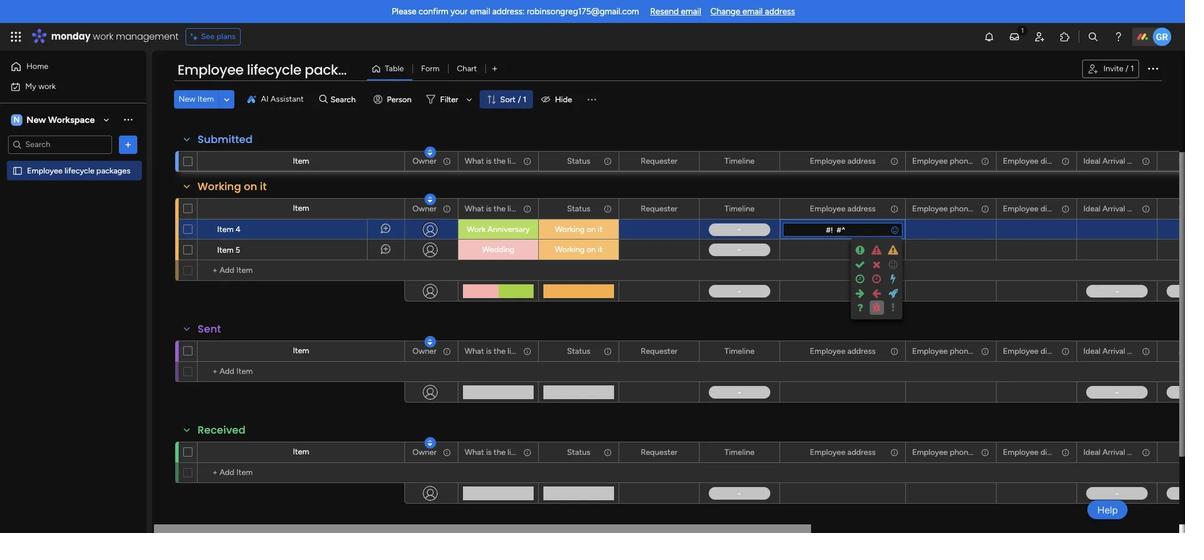 Task type: locate. For each thing, give the bounding box(es) containing it.
4 ideal from the top
[[1083, 447, 1101, 457]]

4 arrival from the top
[[1103, 447, 1125, 457]]

notifications image
[[984, 31, 995, 43]]

the
[[494, 156, 506, 166], [494, 204, 506, 213], [494, 346, 506, 356], [494, 447, 506, 457]]

0 vertical spatial work
[[93, 30, 113, 43]]

3 owner from the top
[[412, 346, 437, 356]]

please confirm your email address: robinsongreg175@gmail.com
[[392, 6, 639, 17]]

4 what is the life event? field from the top
[[462, 446, 545, 459]]

employee for second employee phone number field
[[912, 204, 948, 213]]

3 number from the top
[[975, 346, 1002, 356]]

resend
[[650, 6, 679, 17]]

Ideal Arrival Date field
[[1081, 155, 1144, 167], [1081, 203, 1144, 215], [1081, 345, 1144, 358], [1081, 446, 1144, 459]]

2 date from the top
[[1127, 204, 1144, 213]]

0 vertical spatial smile o image
[[891, 225, 899, 234]]

workspace selection element
[[11, 113, 97, 127]]

What is the life event? field
[[462, 155, 545, 167], [462, 203, 545, 215], [462, 345, 545, 358], [462, 446, 545, 459]]

4
[[236, 225, 241, 234]]

gluten free
[[1007, 144, 1042, 153]]

packages
[[305, 60, 372, 79], [96, 166, 130, 176]]

0 vertical spatial packages
[[305, 60, 372, 79]]

2 what is the life event? from the top
[[465, 204, 545, 213]]

free
[[1030, 144, 1042, 153]]

on
[[244, 179, 257, 194], [587, 225, 596, 234], [587, 245, 596, 254]]

4 status from the top
[[567, 447, 590, 457]]

packages down options icon
[[96, 166, 130, 176]]

/ inside invite / 1 button
[[1126, 64, 1129, 74]]

restriction for 3rd "employee dietary restriction" field from the top
[[1068, 346, 1105, 356]]

employee lifecycle packages down search in workspace field
[[27, 166, 130, 176]]

3 employee dietary restriction from the top
[[1003, 346, 1105, 356]]

1 dietary from the top
[[1041, 156, 1066, 166]]

3 date from the top
[[1127, 346, 1144, 356]]

1 vertical spatial packages
[[96, 166, 130, 176]]

arrival
[[1103, 156, 1125, 166], [1103, 204, 1125, 213], [1103, 346, 1125, 356], [1103, 447, 1125, 457]]

/ for sort
[[518, 95, 521, 104]]

employee for first "employee dietary restriction" field from the top of the page
[[1003, 156, 1039, 166]]

/
[[1126, 64, 1129, 74], [518, 95, 521, 104]]

lifecycle down search in workspace field
[[65, 166, 94, 176]]

Employee dietary restriction field
[[1000, 155, 1105, 167], [1000, 203, 1105, 215], [1000, 345, 1105, 358], [1000, 446, 1105, 459]]

smile o image up warning icon
[[891, 225, 899, 234]]

Employee phone number field
[[909, 155, 1002, 167], [909, 203, 1002, 215], [909, 345, 1002, 358], [909, 446, 1002, 459]]

1 number from the top
[[975, 156, 1002, 166]]

employee phone number for second employee phone number field
[[912, 204, 1002, 213]]

work
[[93, 30, 113, 43], [38, 81, 56, 91]]

1 right invite
[[1131, 64, 1134, 74]]

is
[[486, 156, 492, 166], [486, 204, 492, 213], [486, 346, 492, 356], [486, 447, 492, 457]]

dietary
[[1041, 156, 1066, 166], [1041, 204, 1066, 213], [1041, 346, 1066, 356], [1041, 447, 1066, 457]]

sort desc image
[[428, 148, 432, 156], [428, 338, 432, 346]]

1 vertical spatial new
[[26, 114, 46, 125]]

3 owner field from the top
[[410, 345, 439, 358]]

2 horizontal spatial email
[[743, 6, 763, 17]]

1 vertical spatial employee lifecycle packages
[[27, 166, 130, 176]]

1 owner from the top
[[412, 156, 437, 166]]

1 vertical spatial + add item text field
[[203, 466, 399, 480]]

Timeline field
[[722, 155, 758, 167], [722, 203, 758, 215], [722, 345, 758, 358], [722, 446, 758, 459]]

1 horizontal spatial 1
[[1131, 64, 1134, 74]]

date
[[1127, 156, 1144, 166], [1127, 204, 1144, 213], [1127, 346, 1144, 356], [1127, 447, 1144, 457]]

event?
[[521, 156, 545, 166], [521, 204, 545, 213], [521, 346, 545, 356], [521, 447, 545, 457]]

address
[[765, 6, 795, 17], [848, 156, 876, 166], [848, 204, 876, 213], [848, 346, 876, 356], [848, 447, 876, 457]]

it
[[260, 179, 267, 194], [598, 225, 603, 234], [598, 245, 603, 254]]

5
[[236, 245, 240, 255]]

new inside button
[[179, 94, 195, 104]]

chart button
[[448, 60, 486, 78]]

2 employee address from the top
[[810, 204, 876, 213]]

Status field
[[564, 155, 593, 167], [564, 203, 593, 215], [564, 345, 593, 358], [564, 446, 593, 459]]

email
[[470, 6, 490, 17], [681, 6, 701, 17], [743, 6, 763, 17]]

2 vertical spatial working
[[555, 245, 585, 254]]

0 vertical spatial working on it
[[198, 179, 267, 194]]

4 dietary from the top
[[1041, 447, 1066, 457]]

packages up search field
[[305, 60, 372, 79]]

0 vertical spatial new
[[179, 94, 195, 104]]

requester
[[641, 156, 678, 166], [641, 204, 678, 213], [641, 346, 678, 356], [641, 447, 678, 457]]

timeline
[[725, 156, 755, 166], [725, 204, 755, 213], [725, 346, 755, 356], [725, 447, 755, 457]]

monday
[[51, 30, 91, 43]]

3 timeline field from the top
[[722, 345, 758, 358]]

lifecycle
[[247, 60, 301, 79], [65, 166, 94, 176]]

4 is from the top
[[486, 447, 492, 457]]

2 requester from the top
[[641, 204, 678, 213]]

employee phone number
[[912, 156, 1002, 166], [912, 204, 1002, 213], [912, 346, 1002, 356], [912, 447, 1002, 457]]

0 vertical spatial working
[[198, 179, 241, 194]]

2 timeline from the top
[[725, 204, 755, 213]]

employee for 4th employee address field
[[810, 447, 846, 457]]

table
[[385, 64, 404, 74]]

4 timeline field from the top
[[722, 446, 758, 459]]

3 what is the life event? from the top
[[465, 346, 545, 356]]

1 vertical spatial sort desc image
[[428, 338, 432, 346]]

clock o image
[[853, 272, 867, 286]]

1 what is the life event? from the top
[[465, 156, 545, 166]]

warning image
[[869, 243, 884, 257]]

4 event? from the top
[[521, 447, 545, 457]]

column information image
[[603, 157, 612, 166], [981, 157, 990, 166], [1142, 157, 1151, 166], [603, 204, 612, 213], [1142, 204, 1151, 213], [442, 347, 452, 356], [890, 347, 899, 356], [981, 347, 990, 356], [1142, 347, 1151, 356], [442, 448, 452, 457], [523, 448, 532, 457]]

email right change
[[743, 6, 763, 17]]

0 horizontal spatial new
[[26, 114, 46, 125]]

/ right sort
[[518, 95, 521, 104]]

employee address
[[810, 156, 876, 166], [810, 204, 876, 213], [810, 346, 876, 356], [810, 447, 876, 457]]

what is the life event?
[[465, 156, 545, 166], [465, 204, 545, 213], [465, 346, 545, 356], [465, 447, 545, 457]]

confirm
[[419, 6, 448, 17]]

1 horizontal spatial work
[[93, 30, 113, 43]]

0 vertical spatial it
[[260, 179, 267, 194]]

4 phone from the top
[[950, 447, 973, 457]]

1 vertical spatial smile o image
[[886, 257, 900, 272]]

apps image
[[1059, 31, 1071, 43]]

phone
[[950, 156, 973, 166], [950, 204, 973, 213], [950, 346, 973, 356], [950, 447, 973, 457]]

2 status field from the top
[[564, 203, 593, 215]]

lifecycle up ai assistant button
[[247, 60, 301, 79]]

number
[[975, 156, 1002, 166], [975, 204, 1002, 213], [975, 346, 1002, 356], [975, 447, 1002, 457]]

monday work management
[[51, 30, 178, 43]]

None field
[[1176, 155, 1185, 167], [1176, 203, 1185, 215], [783, 223, 888, 237], [1176, 345, 1185, 358], [1176, 446, 1185, 459], [1176, 155, 1185, 167], [1176, 203, 1185, 215], [783, 223, 888, 237], [1176, 345, 1185, 358], [1176, 446, 1185, 459]]

Sent field
[[195, 322, 224, 337]]

0 vertical spatial employee lifecycle packages
[[178, 60, 372, 79]]

work for monday
[[93, 30, 113, 43]]

1 employee dietary restriction field from the top
[[1000, 155, 1105, 167]]

filter button
[[422, 90, 476, 109]]

greg robinson image
[[1153, 28, 1171, 46]]

employee lifecycle packages up ai assistant button
[[178, 60, 372, 79]]

1 for sort / 1
[[523, 95, 526, 104]]

3 ideal arrival date field from the top
[[1081, 345, 1144, 358]]

0 horizontal spatial email
[[470, 6, 490, 17]]

Owner field
[[410, 155, 439, 167], [410, 203, 439, 215], [410, 345, 439, 358], [410, 446, 439, 459]]

employee phone number for 2nd employee phone number field from the bottom
[[912, 346, 1002, 356]]

arrow left image
[[869, 286, 884, 300]]

4 restriction from the top
[[1068, 447, 1105, 457]]

number for first employee phone number field from the bottom of the page
[[975, 447, 1002, 457]]

status for 2nd 'status' field from the bottom
[[567, 346, 590, 356]]

0 horizontal spatial lifecycle
[[65, 166, 94, 176]]

item 4
[[217, 225, 241, 234]]

Search field
[[328, 91, 362, 107]]

address:
[[492, 6, 525, 17]]

0 vertical spatial + add item text field
[[203, 264, 399, 277]]

0 vertical spatial 1
[[1131, 64, 1134, 74]]

1 image
[[1017, 24, 1028, 36]]

invite
[[1104, 64, 1124, 74]]

employee lifecycle packages
[[178, 60, 372, 79], [27, 166, 130, 176]]

0 vertical spatial /
[[1126, 64, 1129, 74]]

working on it
[[198, 179, 267, 194], [555, 225, 603, 234], [555, 245, 603, 254]]

email right your
[[470, 6, 490, 17]]

search everything image
[[1088, 31, 1099, 43]]

3 timeline from the top
[[725, 346, 755, 356]]

1 inside invite / 1 button
[[1131, 64, 1134, 74]]

work right monday
[[93, 30, 113, 43]]

status
[[567, 156, 590, 166], [567, 204, 590, 213], [567, 346, 590, 356], [567, 447, 590, 457]]

smile o image
[[891, 225, 899, 234], [886, 257, 900, 272]]

number for second employee phone number field
[[975, 204, 1002, 213]]

work anniversary
[[467, 225, 530, 234]]

wedding
[[482, 245, 515, 254]]

4 employee dietary restriction from the top
[[1003, 447, 1105, 457]]

2 what from the top
[[465, 204, 484, 213]]

home button
[[7, 57, 124, 76]]

1 vertical spatial 1
[[523, 95, 526, 104]]

item
[[197, 94, 214, 104], [293, 156, 309, 166], [293, 203, 309, 213], [217, 225, 234, 234], [217, 245, 234, 255], [293, 346, 309, 356], [293, 447, 309, 457]]

1 horizontal spatial packages
[[305, 60, 372, 79]]

options image
[[1146, 61, 1160, 75]]

Working on it field
[[195, 179, 270, 194]]

employee inside 'list box'
[[27, 166, 63, 176]]

2 vertical spatial it
[[598, 245, 603, 254]]

life
[[508, 156, 519, 166], [508, 204, 519, 213], [508, 346, 519, 356], [508, 447, 519, 457]]

employee dietary restriction
[[1003, 156, 1105, 166], [1003, 204, 1105, 213], [1003, 346, 1105, 356], [1003, 447, 1105, 457]]

2 arrival from the top
[[1103, 204, 1125, 213]]

what for 4th what is the life event? field from the bottom
[[465, 156, 484, 166]]

2 owner from the top
[[412, 204, 437, 213]]

1 employee address field from the top
[[807, 155, 879, 167]]

chart
[[457, 64, 477, 74]]

restriction
[[1068, 156, 1105, 166], [1068, 204, 1105, 213], [1068, 346, 1105, 356], [1068, 447, 1105, 457]]

ideal arrival date
[[1083, 156, 1144, 166], [1083, 204, 1144, 213], [1083, 346, 1144, 356], [1083, 447, 1144, 457]]

0 horizontal spatial employee lifecycle packages
[[27, 166, 130, 176]]

rocket image
[[886, 286, 900, 300]]

new inside workspace selection "element"
[[26, 114, 46, 125]]

email for change email address
[[743, 6, 763, 17]]

email right resend
[[681, 6, 701, 17]]

0 horizontal spatial 1
[[523, 95, 526, 104]]

number for fourth employee phone number field from the bottom of the page
[[975, 156, 1002, 166]]

1
[[1131, 64, 1134, 74], [523, 95, 526, 104]]

owner for third the owner field from the bottom of the page sort desc image
[[412, 204, 437, 213]]

restriction for 2nd "employee dietary restriction" field from the top of the page
[[1068, 204, 1105, 213]]

0 vertical spatial on
[[244, 179, 257, 194]]

1 horizontal spatial /
[[1126, 64, 1129, 74]]

Employee address field
[[807, 155, 879, 167], [807, 203, 879, 215], [807, 345, 879, 358], [807, 446, 879, 459]]

1 horizontal spatial email
[[681, 6, 701, 17]]

2 dietary from the top
[[1041, 204, 1066, 213]]

+ Add Item text field
[[203, 365, 399, 379]]

ai assistant button
[[243, 90, 308, 109]]

2 sort desc image from the top
[[428, 439, 432, 447]]

packages inside field
[[305, 60, 372, 79]]

3 phone from the top
[[950, 346, 973, 356]]

1 vertical spatial lifecycle
[[65, 166, 94, 176]]

filter
[[440, 95, 458, 104]]

change email address
[[710, 6, 795, 17]]

arrival for 4th ideal arrival date field from the top of the page
[[1103, 447, 1125, 457]]

work inside button
[[38, 81, 56, 91]]

new
[[179, 94, 195, 104], [26, 114, 46, 125]]

1 vertical spatial /
[[518, 95, 521, 104]]

1 horizontal spatial employee lifecycle packages
[[178, 60, 372, 79]]

4 owner from the top
[[412, 447, 437, 457]]

hide
[[555, 95, 572, 104]]

0 horizontal spatial packages
[[96, 166, 130, 176]]

2 employee phone number field from the top
[[909, 203, 1002, 215]]

workspace image
[[11, 113, 22, 126]]

phone for 2nd employee phone number field from the bottom
[[950, 346, 973, 356]]

menu image
[[586, 94, 597, 105]]

3 event? from the top
[[521, 346, 545, 356]]

change email address link
[[710, 6, 795, 17]]

1 vertical spatial work
[[38, 81, 56, 91]]

1 vertical spatial sort desc image
[[428, 439, 432, 447]]

what is the life event? for third what is the life event? field from the bottom of the page
[[465, 204, 545, 213]]

3 restriction from the top
[[1068, 346, 1105, 356]]

smile o image right times icon
[[886, 257, 900, 272]]

employee for 2nd "employee dietary restriction" field from the top of the page
[[1003, 204, 1039, 213]]

my
[[25, 81, 36, 91]]

phone for first employee phone number field from the bottom of the page
[[950, 447, 973, 457]]

new right n
[[26, 114, 46, 125]]

anniversary
[[488, 225, 530, 234]]

1 horizontal spatial new
[[179, 94, 195, 104]]

what
[[465, 156, 484, 166], [465, 204, 484, 213], [465, 346, 484, 356], [465, 447, 484, 457]]

Received field
[[195, 423, 249, 438]]

employee for first employee address field from the top
[[810, 156, 846, 166]]

2 phone from the top
[[950, 204, 973, 213]]

sent
[[198, 322, 221, 336]]

1 arrival from the top
[[1103, 156, 1125, 166]]

4 employee phone number from the top
[[912, 447, 1002, 457]]

option
[[0, 160, 146, 163]]

/ right invite
[[1126, 64, 1129, 74]]

column information image
[[442, 157, 452, 166], [523, 157, 532, 166], [890, 157, 899, 166], [1061, 157, 1070, 166], [442, 204, 452, 213], [523, 204, 532, 213], [890, 204, 899, 213], [981, 204, 990, 213], [1061, 204, 1070, 213], [523, 347, 532, 356], [603, 347, 612, 356], [1061, 347, 1070, 356], [603, 448, 612, 457], [890, 448, 899, 457], [981, 448, 990, 457], [1061, 448, 1070, 457], [1142, 448, 1151, 457]]

+ Add Item text field
[[203, 264, 399, 277], [203, 466, 399, 480]]

3 what from the top
[[465, 346, 484, 356]]

1 sort desc image from the top
[[428, 195, 432, 203]]

1 right sort
[[523, 95, 526, 104]]

employee for the employee lifecycle packages field at the left
[[178, 60, 244, 79]]

help image
[[1113, 31, 1124, 43]]

new item
[[179, 94, 214, 104]]

2 employee phone number from the top
[[912, 204, 1002, 213]]

check image
[[853, 257, 867, 272]]

1 timeline field from the top
[[722, 155, 758, 167]]

management
[[116, 30, 178, 43]]

3 employee phone number from the top
[[912, 346, 1002, 356]]

new left the angle down 'image'
[[179, 94, 195, 104]]

see plans
[[201, 32, 236, 41]]

assistant
[[271, 94, 304, 104]]

employee
[[178, 60, 244, 79], [810, 156, 846, 166], [912, 156, 948, 166], [1003, 156, 1039, 166], [27, 166, 63, 176], [810, 204, 846, 213], [912, 204, 948, 213], [1003, 204, 1039, 213], [810, 346, 846, 356], [912, 346, 948, 356], [1003, 346, 1039, 356], [810, 447, 846, 457], [912, 447, 948, 457], [1003, 447, 1039, 457]]

1 restriction from the top
[[1068, 156, 1105, 166]]

3 email from the left
[[743, 6, 763, 17]]

1 what from the top
[[465, 156, 484, 166]]

restriction for first "employee dietary restriction" field from the top of the page
[[1068, 156, 1105, 166]]

0 horizontal spatial /
[[518, 95, 521, 104]]

warning image
[[886, 243, 900, 257]]

Submitted field
[[195, 132, 256, 147]]

Requester field
[[638, 155, 681, 167], [638, 203, 681, 215], [638, 345, 681, 358], [638, 446, 681, 459]]

4 ideal arrival date field from the top
[[1081, 446, 1144, 459]]

sort desc image
[[428, 195, 432, 203], [428, 439, 432, 447]]

work
[[467, 225, 486, 234]]

exclamation circle image
[[853, 243, 867, 257]]

4 what from the top
[[465, 447, 484, 457]]

person button
[[369, 90, 418, 109]]

3 life from the top
[[508, 346, 519, 356]]

restriction for first "employee dietary restriction" field from the bottom of the page
[[1068, 447, 1105, 457]]

new item button
[[174, 90, 218, 109]]

home
[[26, 61, 48, 71]]

4 status field from the top
[[564, 446, 593, 459]]

sort desc image for 1st the owner field from the bottom of the page
[[428, 439, 432, 447]]

address for 3rd employee address field
[[848, 346, 876, 356]]

owner for first sort desc icon
[[412, 156, 437, 166]]

n
[[14, 115, 20, 124]]

1 life from the top
[[508, 156, 519, 166]]

1 what is the life event? field from the top
[[462, 155, 545, 167]]

work right my
[[38, 81, 56, 91]]

gluten
[[1007, 144, 1028, 153]]

lifecycle inside 'list box'
[[65, 166, 94, 176]]

ideal
[[1083, 156, 1101, 166], [1083, 204, 1101, 213], [1083, 346, 1101, 356], [1083, 447, 1101, 457]]

0 vertical spatial sort desc image
[[428, 195, 432, 203]]

bug image
[[869, 300, 884, 315]]

phone for fourth employee phone number field from the bottom of the page
[[950, 156, 973, 166]]

0 horizontal spatial work
[[38, 81, 56, 91]]

working
[[198, 179, 241, 194], [555, 225, 585, 234], [555, 245, 585, 254]]

2 restriction from the top
[[1068, 204, 1105, 213]]

1 horizontal spatial lifecycle
[[247, 60, 301, 79]]

0 vertical spatial sort desc image
[[428, 148, 432, 156]]

2 status from the top
[[567, 204, 590, 213]]

arrow right image
[[853, 286, 867, 300]]

what for third what is the life event? field from the bottom of the page
[[465, 204, 484, 213]]

0 vertical spatial lifecycle
[[247, 60, 301, 79]]



Task type: vqa. For each thing, say whether or not it's contained in the screenshot.
the Files
no



Task type: describe. For each thing, give the bounding box(es) containing it.
v2 search image
[[319, 93, 328, 106]]

1 is from the top
[[486, 156, 492, 166]]

robinsongreg175@gmail.com
[[527, 6, 639, 17]]

clock o image
[[869, 272, 884, 286]]

1 ideal from the top
[[1083, 156, 1101, 166]]

what for 3rd what is the life event? field from the top of the page
[[465, 346, 484, 356]]

sort desc image for third the owner field from the bottom of the page
[[428, 195, 432, 203]]

1 vertical spatial working on it
[[555, 225, 603, 234]]

1 the from the top
[[494, 156, 506, 166]]

employee for first "employee dietary restriction" field from the bottom of the page
[[1003, 447, 1039, 457]]

see
[[201, 32, 215, 41]]

2 owner field from the top
[[410, 203, 439, 215]]

employee for fourth employee phone number field from the bottom of the page
[[912, 156, 948, 166]]

2 + add item text field from the top
[[203, 466, 399, 480]]

1 employee address from the top
[[810, 156, 876, 166]]

resend email link
[[650, 6, 701, 17]]

1 employee phone number field from the top
[[909, 155, 1002, 167]]

owner for second sort desc icon
[[412, 346, 437, 356]]

working on it inside working on it field
[[198, 179, 267, 194]]

email for resend email
[[681, 6, 701, 17]]

arrow down image
[[462, 92, 476, 106]]

1 vertical spatial it
[[598, 225, 603, 234]]

3 status field from the top
[[564, 345, 593, 358]]

2 ideal arrival date field from the top
[[1081, 203, 1144, 215]]

1 sort desc image from the top
[[428, 148, 432, 156]]

1 + add item text field from the top
[[203, 264, 399, 277]]

on inside field
[[244, 179, 257, 194]]

address for 4th employee address field
[[848, 447, 876, 457]]

exclamation image
[[886, 300, 900, 315]]

submitted
[[198, 132, 253, 146]]

resend email
[[650, 6, 701, 17]]

table button
[[367, 60, 412, 78]]

2 vertical spatial on
[[587, 245, 596, 254]]

bolt image
[[886, 272, 900, 286]]

3 dietary from the top
[[1041, 346, 1066, 356]]

ai assistant
[[261, 94, 304, 104]]

2 the from the top
[[494, 204, 506, 213]]

invite / 1
[[1104, 64, 1134, 74]]

received
[[198, 423, 246, 437]]

3 employee phone number field from the top
[[909, 345, 1002, 358]]

employee lifecycle packages inside 'list box'
[[27, 166, 130, 176]]

see plans button
[[185, 28, 241, 45]]

4 date from the top
[[1127, 447, 1144, 457]]

3 employee dietary restriction field from the top
[[1000, 345, 1105, 358]]

sort
[[500, 95, 516, 104]]

help button
[[1088, 500, 1128, 519]]

vegan
[[1049, 144, 1069, 153]]

what is the life event? for 3rd what is the life event? field from the top of the page
[[465, 346, 545, 356]]

2 ideal from the top
[[1083, 204, 1101, 213]]

item 5
[[217, 245, 240, 255]]

sort / 1
[[500, 95, 526, 104]]

address for second employee address field
[[848, 204, 876, 213]]

4 the from the top
[[494, 447, 506, 457]]

3 employee address field from the top
[[807, 345, 879, 358]]

new for new workspace
[[26, 114, 46, 125]]

3 ideal from the top
[[1083, 346, 1101, 356]]

2 event? from the top
[[521, 204, 545, 213]]

2 is from the top
[[486, 204, 492, 213]]

employee for 3rd "employee dietary restriction" field from the top
[[1003, 346, 1039, 356]]

your
[[451, 6, 468, 17]]

workspace options image
[[122, 114, 134, 125]]

new for new item
[[179, 94, 195, 104]]

help
[[1097, 504, 1118, 516]]

packages inside 'list box'
[[96, 166, 130, 176]]

1 owner field from the top
[[410, 155, 439, 167]]

4 requester field from the top
[[638, 446, 681, 459]]

employee for first employee phone number field from the bottom of the page
[[912, 447, 948, 457]]

invite / 1 button
[[1082, 60, 1139, 78]]

2 requester field from the top
[[638, 203, 681, 215]]

what is the life event? for 4th what is the life event? field from the bottom
[[465, 156, 545, 166]]

select product image
[[10, 31, 22, 43]]

item inside the 'new item' button
[[197, 94, 214, 104]]

4 employee phone number field from the top
[[909, 446, 1002, 459]]

times image
[[869, 257, 884, 272]]

employee for second employee address field
[[810, 204, 846, 213]]

1 event? from the top
[[521, 156, 545, 166]]

new workspace
[[26, 114, 95, 125]]

4 employee dietary restriction field from the top
[[1000, 446, 1105, 459]]

4 employee address from the top
[[810, 447, 876, 457]]

4 owner field from the top
[[410, 446, 439, 459]]

owner for sort desc image related to 1st the owner field from the bottom of the page
[[412, 447, 437, 457]]

2 timeline field from the top
[[722, 203, 758, 215]]

4 employee address field from the top
[[807, 446, 879, 459]]

add view image
[[492, 65, 497, 73]]

Employee lifecycle packages field
[[175, 60, 372, 80]]

work for my
[[38, 81, 56, 91]]

public board image
[[12, 165, 23, 176]]

change
[[710, 6, 740, 17]]

what for 1st what is the life event? field from the bottom of the page
[[465, 447, 484, 457]]

form button
[[412, 60, 448, 78]]

3 requester field from the top
[[638, 345, 681, 358]]

2 what is the life event? field from the top
[[462, 203, 545, 215]]

ai
[[261, 94, 269, 104]]

invite members image
[[1034, 31, 1046, 43]]

2 ideal arrival date from the top
[[1083, 204, 1144, 213]]

my work
[[25, 81, 56, 91]]

1 vertical spatial working
[[555, 225, 585, 234]]

2 vertical spatial working on it
[[555, 245, 603, 254]]

1 for invite / 1
[[1131, 64, 1134, 74]]

3 what is the life event? field from the top
[[462, 345, 545, 358]]

employee for 3rd employee address field
[[810, 346, 846, 356]]

please
[[392, 6, 416, 17]]

1 email from the left
[[470, 6, 490, 17]]

employee lifecycle packages list box
[[0, 159, 146, 336]]

3 the from the top
[[494, 346, 506, 356]]

1 status field from the top
[[564, 155, 593, 167]]

4 timeline from the top
[[725, 447, 755, 457]]

status for first 'status' field
[[567, 156, 590, 166]]

4 requester from the top
[[641, 447, 678, 457]]

employee phone number for fourth employee phone number field from the bottom of the page
[[912, 156, 1002, 166]]

1 employee dietary restriction from the top
[[1003, 156, 1105, 166]]

arrival for third ideal arrival date field from the bottom
[[1103, 204, 1125, 213]]

3 employee address from the top
[[810, 346, 876, 356]]

address for first employee address field from the top
[[848, 156, 876, 166]]

number for 2nd employee phone number field from the bottom
[[975, 346, 1002, 356]]

1 ideal arrival date from the top
[[1083, 156, 1144, 166]]

1 timeline from the top
[[725, 156, 755, 166]]

phone for second employee phone number field
[[950, 204, 973, 213]]

1 vertical spatial on
[[587, 225, 596, 234]]

2 life from the top
[[508, 204, 519, 213]]

2 employee address field from the top
[[807, 203, 879, 215]]

employee lifecycle packages inside field
[[178, 60, 372, 79]]

1 date from the top
[[1127, 156, 1144, 166]]

status for first 'status' field from the bottom of the page
[[567, 447, 590, 457]]

angle down image
[[224, 95, 230, 104]]

4 life from the top
[[508, 447, 519, 457]]

1 requester from the top
[[641, 156, 678, 166]]

3 ideal arrival date from the top
[[1083, 346, 1144, 356]]

inbox image
[[1009, 31, 1020, 43]]

2 employee dietary restriction from the top
[[1003, 204, 1105, 213]]

what is the life event? for 1st what is the life event? field from the bottom of the page
[[465, 447, 545, 457]]

employee for 2nd employee phone number field from the bottom
[[912, 346, 948, 356]]

2 sort desc image from the top
[[428, 338, 432, 346]]

ai logo image
[[247, 95, 256, 104]]

3 requester from the top
[[641, 346, 678, 356]]

arrival for 1st ideal arrival date field from the top of the page
[[1103, 156, 1125, 166]]

workspace
[[48, 114, 95, 125]]

1 requester field from the top
[[638, 155, 681, 167]]

1 ideal arrival date field from the top
[[1081, 155, 1144, 167]]

/ for invite
[[1126, 64, 1129, 74]]

plans
[[217, 32, 236, 41]]

my work button
[[7, 77, 124, 96]]

working inside field
[[198, 179, 241, 194]]

hide button
[[537, 90, 579, 109]]

lifecycle inside field
[[247, 60, 301, 79]]

arrival for 3rd ideal arrival date field from the top
[[1103, 346, 1125, 356]]

options image
[[122, 139, 134, 150]]

Search in workspace field
[[24, 138, 96, 151]]

form
[[421, 64, 440, 74]]

3 is from the top
[[486, 346, 492, 356]]

2 employee dietary restriction field from the top
[[1000, 203, 1105, 215]]

employee phone number for first employee phone number field from the bottom of the page
[[912, 447, 1002, 457]]

person
[[387, 95, 412, 104]]

it inside field
[[260, 179, 267, 194]]

4 ideal arrival date from the top
[[1083, 447, 1144, 457]]

status for 3rd 'status' field from the bottom
[[567, 204, 590, 213]]

question image
[[853, 300, 867, 315]]



